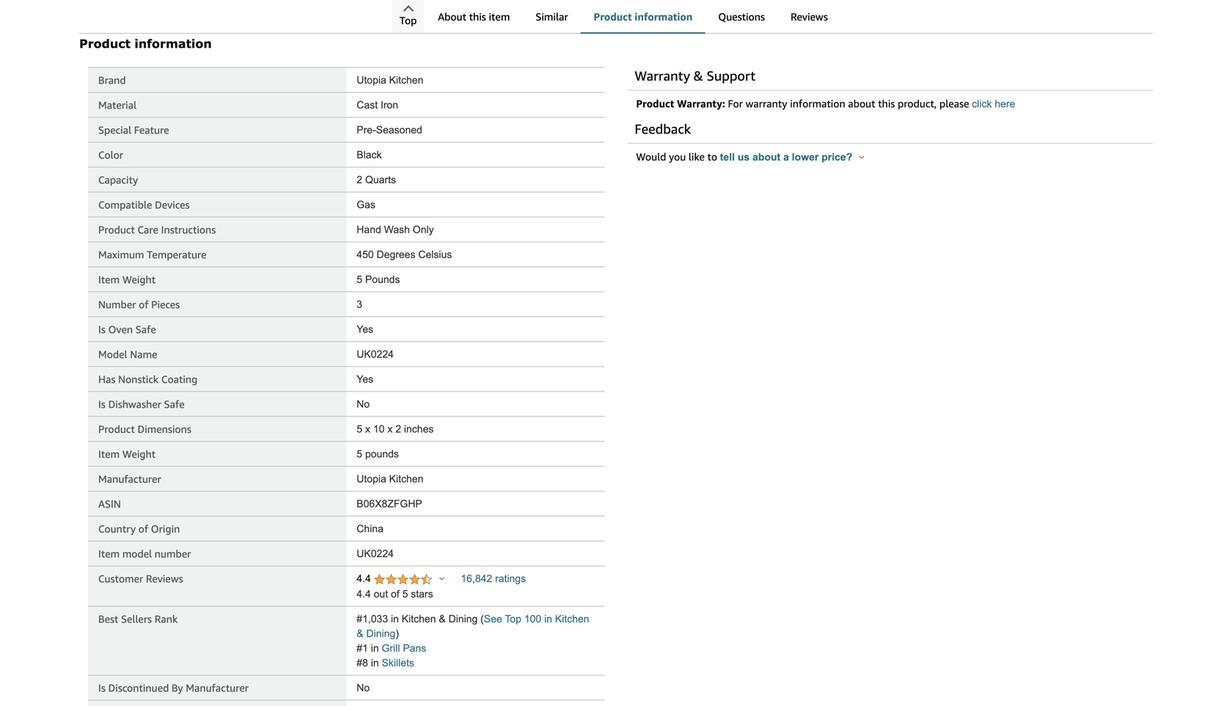 Task type: locate. For each thing, give the bounding box(es) containing it.
1 horizontal spatial dining
[[449, 614, 478, 625]]

x
[[365, 424, 370, 435], [388, 424, 393, 435]]

maximum
[[98, 249, 144, 261]]

1 vertical spatial of
[[138, 523, 148, 535]]

1 no from the top
[[357, 399, 370, 410]]

1 vertical spatial &
[[439, 614, 446, 625]]

1 vertical spatial 4.4
[[357, 589, 371, 600]]

country
[[98, 523, 136, 535]]

0 horizontal spatial this
[[469, 11, 486, 23]]

this
[[469, 11, 486, 23], [878, 98, 895, 110]]

2 uk0224 from the top
[[357, 548, 394, 560]]

manufacturer up asin
[[98, 473, 161, 485]]

reviews down number
[[146, 573, 183, 585]]

dining down #1,033
[[366, 628, 396, 640]]

0 horizontal spatial about
[[753, 152, 781, 163]]

0 vertical spatial yes
[[357, 324, 374, 335]]

top left 100
[[505, 614, 522, 625]]

best sellers rank
[[98, 613, 178, 626]]

nonstick
[[118, 374, 159, 386]]

uk0224 down 3
[[357, 349, 394, 360]]

safe up name
[[136, 324, 156, 336]]

see
[[484, 614, 502, 625]]

5 for 5 pounds
[[357, 274, 362, 285]]

name
[[130, 349, 157, 361]]

1 vertical spatial utopia kitchen
[[357, 474, 424, 485]]

0 vertical spatial utopia
[[357, 75, 386, 86]]

2 utopia from the top
[[357, 474, 386, 485]]

number
[[98, 299, 136, 311]]

kitchen down the 'stars'
[[402, 614, 436, 625]]

1 vertical spatial manufacturer
[[186, 682, 249, 694]]

4.4
[[357, 573, 374, 585], [357, 589, 371, 600]]

#1
[[357, 643, 368, 655]]

5 left 10
[[357, 424, 362, 435]]

1 item from the top
[[98, 274, 120, 286]]

5 pounds
[[357, 449, 399, 460]]

1 yes from the top
[[357, 324, 374, 335]]

1 horizontal spatial product information
[[594, 11, 693, 23]]

x left 10
[[365, 424, 370, 435]]

is left discontinued
[[98, 682, 106, 694]]

product information up warranty at the top
[[594, 11, 693, 23]]

2 vertical spatial is
[[98, 682, 106, 694]]

item weight
[[98, 274, 156, 286], [98, 448, 156, 460]]

oven
[[108, 324, 133, 336]]

0 vertical spatial of
[[139, 299, 149, 311]]

5
[[357, 274, 362, 285], [357, 424, 362, 435], [357, 449, 362, 460], [402, 589, 408, 600]]

1 horizontal spatial this
[[878, 98, 895, 110]]

0 vertical spatial top
[[400, 14, 417, 26]]

0 vertical spatial reviews
[[791, 11, 828, 23]]

special
[[98, 124, 131, 136]]

item down product dimensions on the bottom
[[98, 448, 120, 460]]

2 utopia kitchen from the top
[[357, 474, 424, 485]]

item down the country on the left
[[98, 548, 120, 560]]

2 horizontal spatial &
[[694, 68, 704, 84]]

0 vertical spatial item
[[98, 274, 120, 286]]

5 for 5 pounds
[[357, 449, 362, 460]]

1 utopia kitchen from the top
[[357, 75, 424, 86]]

product care instructions
[[98, 224, 216, 236]]

0 horizontal spatial manufacturer
[[98, 473, 161, 485]]

this left product,
[[878, 98, 895, 110]]

you
[[669, 151, 686, 163]]

1 4.4 from the top
[[357, 573, 374, 585]]

in right #1
[[371, 643, 379, 655]]

product up the brand
[[79, 36, 131, 51]]

5 x 10 x 2 inches
[[357, 424, 434, 435]]

yes
[[357, 324, 374, 335], [357, 374, 374, 385]]

product up feedback
[[636, 98, 675, 110]]

0 vertical spatial 2
[[357, 174, 362, 186]]

item weight down product dimensions on the bottom
[[98, 448, 156, 460]]

grill pans link
[[382, 643, 426, 655]]

item weight for 5 pounds
[[98, 448, 156, 460]]

0 vertical spatial uk0224
[[357, 349, 394, 360]]

item weight for 5 pounds
[[98, 274, 156, 286]]

1 vertical spatial about
[[753, 152, 781, 163]]

0 horizontal spatial information
[[135, 36, 212, 51]]

4.4 up out at bottom left
[[357, 573, 374, 585]]

warranty & support
[[635, 68, 756, 84]]

2 yes from the top
[[357, 374, 374, 385]]

1 vertical spatial top
[[505, 614, 522, 625]]

0 vertical spatial is
[[98, 324, 106, 336]]

5 pounds
[[357, 274, 400, 285]]

2 right 10
[[396, 424, 401, 435]]

stars
[[411, 589, 433, 600]]

has
[[98, 374, 116, 386]]

seasoned
[[376, 124, 422, 136]]

1 uk0224 from the top
[[357, 349, 394, 360]]

1 is from the top
[[98, 324, 106, 336]]

top inside see top 100 in kitchen & dining
[[505, 614, 522, 625]]

tell
[[720, 152, 735, 163]]

about
[[438, 11, 467, 23]]

0 vertical spatial weight
[[122, 274, 156, 286]]

0 horizontal spatial product information
[[79, 36, 212, 51]]

(
[[481, 614, 484, 625]]

2 item from the top
[[98, 448, 120, 460]]

of left origin at the left bottom of page
[[138, 523, 148, 535]]

1 vertical spatial 2
[[396, 424, 401, 435]]

& left (
[[439, 614, 446, 625]]

2 vertical spatial information
[[790, 98, 846, 110]]

special feature
[[98, 124, 169, 136]]

dimensions
[[138, 423, 191, 436]]

no down #8
[[357, 683, 370, 694]]

2 is from the top
[[98, 398, 106, 411]]

2 4.4 from the top
[[357, 589, 371, 600]]

3 is from the top
[[98, 682, 106, 694]]

utopia for brand
[[357, 75, 386, 86]]

utopia kitchen up iron
[[357, 75, 424, 86]]

material
[[98, 99, 137, 111]]

click
[[972, 98, 992, 110]]

0 vertical spatial &
[[694, 68, 704, 84]]

0 horizontal spatial safe
[[136, 324, 156, 336]]

1 vertical spatial this
[[878, 98, 895, 110]]

1 vertical spatial product information
[[79, 36, 212, 51]]

best
[[98, 613, 118, 626]]

0 vertical spatial utopia kitchen
[[357, 75, 424, 86]]

is down has
[[98, 398, 106, 411]]

feature
[[134, 124, 169, 136]]

product right similar
[[594, 11, 632, 23]]

100
[[524, 614, 542, 625]]

of right out at bottom left
[[391, 589, 400, 600]]

450 degrees celsius
[[357, 249, 452, 261]]

uk0224 down china
[[357, 548, 394, 560]]

utopia down 5 pounds
[[357, 474, 386, 485]]

devices
[[155, 199, 190, 211]]

1 vertical spatial item
[[98, 448, 120, 460]]

top left about
[[400, 14, 417, 26]]

0 vertical spatial information
[[635, 11, 693, 23]]

weight down product dimensions on the bottom
[[122, 448, 156, 460]]

4.4 inside button
[[357, 573, 374, 585]]

warranty
[[635, 68, 690, 84]]

safe down coating
[[164, 398, 185, 411]]

2 no from the top
[[357, 683, 370, 694]]

1 vertical spatial reviews
[[146, 573, 183, 585]]

1 vertical spatial dining
[[366, 628, 396, 640]]

warranty
[[746, 98, 788, 110]]

0 vertical spatial this
[[469, 11, 486, 23]]

16,842
[[461, 573, 492, 585]]

1 item weight from the top
[[98, 274, 156, 286]]

kitchen up iron
[[389, 75, 424, 86]]

manufacturer right by
[[186, 682, 249, 694]]

utopia kitchen up b06x8zfghp
[[357, 474, 424, 485]]

0 horizontal spatial &
[[357, 628, 364, 640]]

0 vertical spatial safe
[[136, 324, 156, 336]]

1 horizontal spatial information
[[635, 11, 693, 23]]

2 item weight from the top
[[98, 448, 156, 460]]

kitchen right 100
[[555, 614, 590, 625]]

0 horizontal spatial dining
[[366, 628, 396, 640]]

of
[[139, 299, 149, 311], [138, 523, 148, 535], [391, 589, 400, 600]]

1 vertical spatial safe
[[164, 398, 185, 411]]

no
[[357, 399, 370, 410], [357, 683, 370, 694]]

1 horizontal spatial 2
[[396, 424, 401, 435]]

0 vertical spatial item weight
[[98, 274, 156, 286]]

weight up number of pieces
[[122, 274, 156, 286]]

2 vertical spatial &
[[357, 628, 364, 640]]

1 vertical spatial yes
[[357, 374, 374, 385]]

cast
[[357, 99, 378, 111]]

temperature
[[147, 249, 207, 261]]

care
[[138, 224, 158, 236]]

this left 'item'
[[469, 11, 486, 23]]

manufacturer
[[98, 473, 161, 485], [186, 682, 249, 694]]

yes down 3
[[357, 324, 374, 335]]

item up number
[[98, 274, 120, 286]]

utopia
[[357, 75, 386, 86], [357, 474, 386, 485]]

skillets
[[382, 658, 414, 669]]

1 horizontal spatial about
[[848, 98, 876, 110]]

x right 10
[[388, 424, 393, 435]]

product information up the brand
[[79, 36, 212, 51]]

rank
[[155, 613, 178, 626]]

about up popover image
[[848, 98, 876, 110]]

1 horizontal spatial x
[[388, 424, 393, 435]]

0 horizontal spatial reviews
[[146, 573, 183, 585]]

of for country
[[138, 523, 148, 535]]

#1,033 in kitchen & dining (
[[357, 614, 484, 625]]

1 vertical spatial utopia
[[357, 474, 386, 485]]

item model number
[[98, 548, 191, 560]]

in right 100
[[544, 614, 552, 625]]

1 vertical spatial uk0224
[[357, 548, 394, 560]]

no up the 5 x 10 x 2 inches
[[357, 399, 370, 410]]

yes for coating
[[357, 374, 374, 385]]

1 horizontal spatial safe
[[164, 398, 185, 411]]

1 x from the left
[[365, 424, 370, 435]]

&
[[694, 68, 704, 84], [439, 614, 446, 625], [357, 628, 364, 640]]

yes up 10
[[357, 374, 374, 385]]

1 horizontal spatial manufacturer
[[186, 682, 249, 694]]

utopia kitchen for manufacturer
[[357, 474, 424, 485]]

safe for is dishwasher safe
[[164, 398, 185, 411]]

1 vertical spatial weight
[[122, 448, 156, 460]]

sellers
[[121, 613, 152, 626]]

popover image
[[860, 155, 865, 159]]

0 vertical spatial 4.4
[[357, 573, 374, 585]]

is left oven
[[98, 324, 106, 336]]

reviews right questions
[[791, 11, 828, 23]]

0 vertical spatial no
[[357, 399, 370, 410]]

of left pieces at the left top of the page
[[139, 299, 149, 311]]

1 horizontal spatial top
[[505, 614, 522, 625]]

1 utopia from the top
[[357, 75, 386, 86]]

4.4 left out at bottom left
[[357, 589, 371, 600]]

dining
[[449, 614, 478, 625], [366, 628, 396, 640]]

1 vertical spatial information
[[135, 36, 212, 51]]

similar
[[536, 11, 568, 23]]

& up #1
[[357, 628, 364, 640]]

3 item from the top
[[98, 548, 120, 560]]

1 vertical spatial is
[[98, 398, 106, 411]]

5 left pounds at the left bottom
[[357, 449, 362, 460]]

dishwasher
[[108, 398, 161, 411]]

product
[[594, 11, 632, 23], [79, 36, 131, 51], [636, 98, 675, 110], [98, 224, 135, 236], [98, 423, 135, 436]]

kitchen up b06x8zfghp
[[389, 474, 424, 485]]

about
[[848, 98, 876, 110], [753, 152, 781, 163]]

1 vertical spatial no
[[357, 683, 370, 694]]

0 vertical spatial about
[[848, 98, 876, 110]]

5 left pounds
[[357, 274, 362, 285]]

0 vertical spatial dining
[[449, 614, 478, 625]]

like
[[689, 151, 705, 163]]

has nonstick coating
[[98, 374, 198, 386]]

2 left quarts
[[357, 174, 362, 186]]

item weight down maximum
[[98, 274, 156, 286]]

2
[[357, 174, 362, 186], [396, 424, 401, 435]]

& up warranty:
[[694, 68, 704, 84]]

1 vertical spatial item weight
[[98, 448, 156, 460]]

about left a at right top
[[753, 152, 781, 163]]

product information
[[594, 11, 693, 23], [79, 36, 212, 51]]

by
[[172, 682, 183, 694]]

2 weight from the top
[[122, 448, 156, 460]]

2 x from the left
[[388, 424, 393, 435]]

4.4 out of 5 stars
[[357, 589, 433, 600]]

2 vertical spatial item
[[98, 548, 120, 560]]

safe
[[136, 324, 156, 336], [164, 398, 185, 411]]

price?
[[822, 152, 853, 163]]

0 horizontal spatial x
[[365, 424, 370, 435]]

1 weight from the top
[[122, 274, 156, 286]]

customer reviews
[[98, 573, 183, 585]]

dining left (
[[449, 614, 478, 625]]

utopia up 'cast'
[[357, 75, 386, 86]]



Task type: vqa. For each thing, say whether or not it's contained in the screenshot.


Task type: describe. For each thing, give the bounding box(es) containing it.
warranty:
[[677, 98, 725, 110]]

for
[[728, 98, 743, 110]]

a
[[784, 152, 789, 163]]

would
[[636, 151, 666, 163]]

item for pounds
[[98, 274, 120, 286]]

pans
[[403, 643, 426, 655]]

cast iron
[[357, 99, 398, 111]]

pounds
[[365, 274, 400, 285]]

maximum temperature
[[98, 249, 207, 261]]

#1 in grill pans #8 in skillets
[[357, 643, 426, 669]]

hand wash only
[[357, 224, 434, 236]]

grill
[[382, 643, 400, 655]]

customer
[[98, 573, 143, 585]]

weight for 5 pounds
[[122, 274, 156, 286]]

questions
[[719, 11, 765, 23]]

450
[[357, 249, 374, 261]]

see top 100 in kitchen & dining
[[357, 614, 590, 640]]

here
[[995, 98, 1016, 110]]

uk0224 for item model number
[[357, 548, 394, 560]]

number of pieces
[[98, 299, 180, 311]]

product down dishwasher
[[98, 423, 135, 436]]

country of origin
[[98, 523, 180, 535]]

color
[[98, 149, 123, 161]]

out
[[374, 589, 388, 600]]

16,842 ratings
[[461, 573, 526, 585]]

utopia kitchen for brand
[[357, 75, 424, 86]]

to
[[708, 151, 718, 163]]

0 vertical spatial product information
[[594, 11, 693, 23]]

us
[[738, 152, 750, 163]]

pre-seasoned
[[357, 124, 422, 136]]

3
[[357, 299, 362, 310]]

in right #8
[[371, 658, 379, 669]]

4.4 for 4.4 out of 5 stars
[[357, 589, 371, 600]]

quarts
[[365, 174, 396, 186]]

popover image
[[439, 577, 445, 581]]

is oven safe
[[98, 324, 156, 336]]

b06x8zfghp
[[357, 499, 422, 510]]

kitchen inside see top 100 in kitchen & dining
[[555, 614, 590, 625]]

model
[[122, 548, 152, 560]]

)
[[396, 628, 399, 640]]

coating
[[161, 374, 198, 386]]

in up )
[[391, 614, 399, 625]]

degrees
[[377, 249, 416, 261]]

model
[[98, 349, 127, 361]]

uk0224 for model name
[[357, 349, 394, 360]]

black
[[357, 149, 382, 161]]

dining inside see top 100 in kitchen & dining
[[366, 628, 396, 640]]

asin
[[98, 498, 121, 510]]

of for number
[[139, 299, 149, 311]]

celsius
[[418, 249, 452, 261]]

yes for safe
[[357, 324, 374, 335]]

compatible
[[98, 199, 152, 211]]

gas
[[357, 199, 376, 211]]

safe for is oven safe
[[136, 324, 156, 336]]

instructions
[[161, 224, 216, 236]]

no for is discontinued by manufacturer
[[357, 683, 370, 694]]

1 horizontal spatial reviews
[[791, 11, 828, 23]]

compatible devices
[[98, 199, 190, 211]]

wash
[[384, 224, 410, 236]]

1 horizontal spatial &
[[439, 614, 446, 625]]

16,842 ratings link
[[461, 573, 526, 585]]

see top 100 in kitchen & dining link
[[357, 614, 590, 640]]

tell us about a lower price? button
[[720, 152, 865, 163]]

utopia for manufacturer
[[357, 474, 386, 485]]

is for is discontinued by manufacturer
[[98, 682, 106, 694]]

tell us about a lower price?
[[720, 152, 856, 163]]

china
[[357, 524, 384, 535]]

is for is oven safe
[[98, 324, 106, 336]]

please
[[940, 98, 970, 110]]

is for is dishwasher safe
[[98, 398, 106, 411]]

4.4 for 4.4
[[357, 573, 374, 585]]

item
[[489, 11, 510, 23]]

is dishwasher safe
[[98, 398, 185, 411]]

pre-
[[357, 124, 376, 136]]

click here link
[[972, 98, 1016, 110]]

skillets link
[[382, 658, 414, 669]]

pounds
[[365, 449, 399, 460]]

feedback
[[635, 121, 691, 137]]

0 horizontal spatial 2
[[357, 174, 362, 186]]

brand
[[98, 74, 126, 86]]

product up maximum
[[98, 224, 135, 236]]

2 quarts
[[357, 174, 396, 186]]

4.4 button
[[357, 573, 445, 587]]

2 horizontal spatial information
[[790, 98, 846, 110]]

product dimensions
[[98, 423, 191, 436]]

iron
[[381, 99, 398, 111]]

about this item
[[438, 11, 510, 23]]

5 for 5 x 10 x 2 inches
[[357, 424, 362, 435]]

model name
[[98, 349, 157, 361]]

only
[[413, 224, 434, 236]]

no for is dishwasher safe
[[357, 399, 370, 410]]

#8
[[357, 658, 368, 669]]

0 vertical spatial manufacturer
[[98, 473, 161, 485]]

support
[[707, 68, 756, 84]]

product warranty: for warranty information about this product, please click here
[[636, 98, 1016, 110]]

number
[[155, 548, 191, 560]]

is discontinued by manufacturer
[[98, 682, 249, 694]]

0 horizontal spatial top
[[400, 14, 417, 26]]

5 down 4.4 button
[[402, 589, 408, 600]]

& inside see top 100 in kitchen & dining
[[357, 628, 364, 640]]

item for pounds
[[98, 448, 120, 460]]

in inside see top 100 in kitchen & dining
[[544, 614, 552, 625]]

weight for 5 pounds
[[122, 448, 156, 460]]

#1,033
[[357, 614, 388, 625]]

2 vertical spatial of
[[391, 589, 400, 600]]



